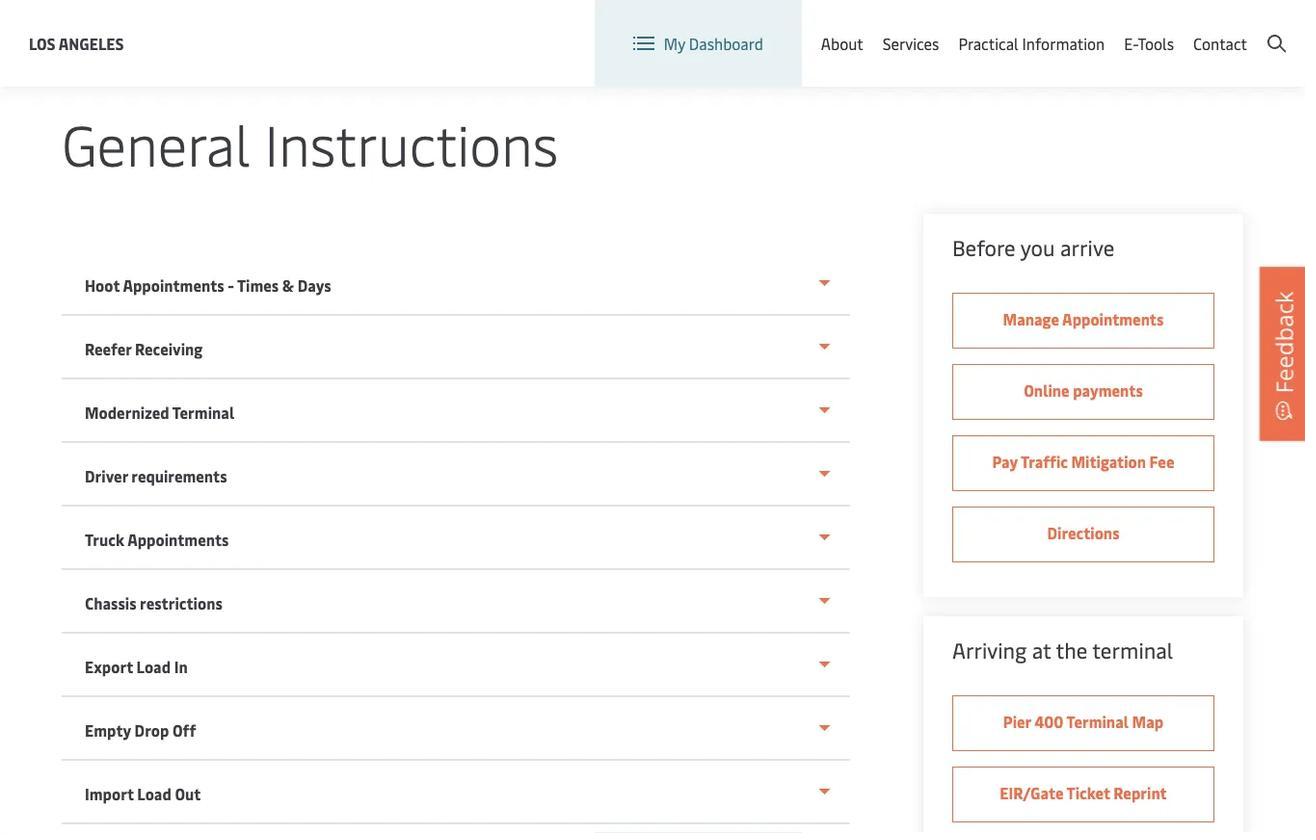 Task type: vqa. For each thing, say whether or not it's contained in the screenshot.
topmost more
no



Task type: describe. For each thing, give the bounding box(es) containing it.
practical information button
[[959, 0, 1105, 87]]

location
[[847, 18, 907, 39]]

hoot appointments - times & days
[[85, 275, 331, 296]]

about
[[821, 33, 864, 54]]

out
[[175, 784, 201, 805]]

you
[[1021, 233, 1055, 262]]

-
[[228, 275, 234, 296]]

hoot
[[85, 275, 120, 296]]

modernized
[[85, 403, 169, 423]]

empty drop off
[[85, 721, 196, 741]]

mitigation
[[1072, 452, 1146, 472]]

modernized terminal
[[85, 403, 234, 423]]

truck appointments
[[85, 530, 229, 551]]

400
[[1035, 712, 1064, 733]]

&
[[282, 275, 294, 296]]

appointments for hoot
[[123, 275, 224, 296]]

at
[[1032, 636, 1051, 665]]

reefer receiving
[[85, 339, 203, 360]]

manage appointments
[[1003, 309, 1164, 330]]

chassis restrictions button
[[62, 571, 850, 634]]

switch location
[[798, 18, 907, 39]]

drop
[[135, 721, 169, 741]]

appointments for manage
[[1063, 309, 1164, 330]]

receiving
[[135, 339, 203, 360]]

fee
[[1150, 452, 1175, 472]]

switch location button
[[767, 18, 907, 39]]

the
[[1056, 636, 1088, 665]]

requirements
[[131, 466, 227, 487]]

general instructions
[[62, 105, 559, 180]]

reefer receiving button
[[62, 316, 850, 380]]

menu
[[1017, 18, 1056, 39]]

global menu
[[968, 18, 1056, 39]]

practical
[[959, 33, 1019, 54]]

about button
[[821, 0, 864, 87]]

pier 400 terminal map
[[1004, 712, 1164, 733]]

login / create account
[[1130, 18, 1286, 39]]

create
[[1181, 18, 1226, 39]]

services
[[883, 33, 939, 54]]

empty drop off button
[[62, 698, 850, 762]]

reefer
[[85, 339, 131, 360]]

reprint
[[1114, 783, 1167, 804]]

instructions
[[265, 105, 559, 180]]

pay
[[993, 452, 1018, 472]]

tools
[[1138, 33, 1174, 54]]

arriving
[[953, 636, 1027, 665]]

directions
[[1047, 523, 1120, 544]]

information
[[1023, 33, 1105, 54]]

my dashboard button
[[633, 0, 763, 87]]

general
[[62, 105, 250, 180]]

terminal
[[1093, 636, 1173, 665]]

arriving at the terminal
[[953, 636, 1173, 665]]

eir/gate ticket reprint link
[[953, 767, 1215, 823]]

switch
[[798, 18, 843, 39]]

feedback button
[[1260, 267, 1305, 441]]

export load in
[[85, 657, 188, 678]]

my dashboard
[[664, 33, 763, 54]]

e-tools button
[[1124, 0, 1174, 87]]

truck appointments button
[[62, 507, 850, 571]]

traffic
[[1021, 452, 1068, 472]]

global
[[968, 18, 1013, 39]]



Task type: locate. For each thing, give the bounding box(es) containing it.
import load out button
[[62, 762, 850, 825]]

map
[[1132, 712, 1164, 733]]

load left in
[[136, 657, 171, 678]]

pier 400 terminal map link
[[953, 696, 1215, 752]]

1 vertical spatial appointments
[[1063, 309, 1164, 330]]

appointments for truck
[[127, 530, 229, 551]]

load inside dropdown button
[[136, 657, 171, 678]]

import
[[85, 784, 134, 805]]

1 horizontal spatial terminal
[[1067, 712, 1129, 733]]

terminal
[[172, 403, 234, 423], [1067, 712, 1129, 733]]

dashboard
[[689, 33, 763, 54]]

off
[[172, 721, 196, 741]]

account
[[1229, 18, 1286, 39]]

contact button
[[1194, 0, 1248, 87]]

los angeles
[[29, 33, 124, 54], [62, 43, 133, 61]]

load for export
[[136, 657, 171, 678]]

angeles
[[59, 33, 124, 54], [85, 43, 133, 61]]

truck
[[85, 530, 124, 551]]

global menu button
[[926, 0, 1075, 57]]

driver requirements
[[85, 466, 227, 487]]

driver information image
[[0, 0, 1305, 35]]

arrive
[[1060, 233, 1115, 262]]

export load in button
[[62, 634, 850, 698]]

pay traffic mitigation fee
[[993, 452, 1175, 472]]

manage appointments link
[[953, 293, 1215, 349]]

load inside dropdown button
[[137, 784, 171, 805]]

modernized terminal button
[[62, 380, 850, 443]]

days
[[298, 275, 331, 296]]

times
[[237, 275, 279, 296]]

manage
[[1003, 309, 1060, 330]]

e-
[[1124, 33, 1138, 54]]

export
[[85, 657, 133, 678]]

chassis restrictions
[[85, 593, 223, 614]]

before
[[953, 233, 1016, 262]]

directions link
[[953, 507, 1215, 563]]

appointments left -
[[123, 275, 224, 296]]

0 horizontal spatial los
[[29, 33, 56, 54]]

appointments down requirements
[[127, 530, 229, 551]]

pay traffic mitigation fee link
[[953, 436, 1215, 492]]

pier
[[1004, 712, 1031, 733]]

online payments
[[1024, 380, 1143, 401]]

eir/gate ticket reprint
[[1000, 783, 1167, 804]]

in
[[174, 657, 188, 678]]

eir/gate
[[1000, 783, 1064, 804]]

1 vertical spatial terminal
[[1067, 712, 1129, 733]]

my
[[664, 33, 685, 54]]

los angeles link
[[29, 31, 124, 55], [62, 43, 133, 61]]

empty
[[85, 721, 131, 741]]

los
[[29, 33, 56, 54], [62, 43, 83, 61]]

appointments
[[123, 275, 224, 296], [1063, 309, 1164, 330], [127, 530, 229, 551]]

ticket
[[1067, 783, 1110, 804]]

online payments link
[[953, 364, 1215, 420]]

0 vertical spatial appointments
[[123, 275, 224, 296]]

terminal inside 'link'
[[1067, 712, 1129, 733]]

online
[[1024, 380, 1070, 401]]

2 vertical spatial appointments
[[127, 530, 229, 551]]

terminal inside dropdown button
[[172, 403, 234, 423]]

0 vertical spatial terminal
[[172, 403, 234, 423]]

hoot appointments - times & days button
[[62, 253, 850, 316]]

feedback
[[1268, 292, 1300, 394]]

terminal right 400
[[1067, 712, 1129, 733]]

0 vertical spatial load
[[136, 657, 171, 678]]

/
[[1171, 18, 1178, 39]]

practical information
[[959, 33, 1105, 54]]

load
[[136, 657, 171, 678], [137, 784, 171, 805]]

contact
[[1194, 33, 1248, 54]]

login / create account link
[[1095, 0, 1286, 57]]

1 vertical spatial load
[[137, 784, 171, 805]]

appointments up "payments"
[[1063, 309, 1164, 330]]

restrictions
[[140, 593, 223, 614]]

chassis
[[85, 593, 136, 614]]

payments
[[1073, 380, 1143, 401]]

driver
[[85, 466, 128, 487]]

0 horizontal spatial terminal
[[172, 403, 234, 423]]

import load out
[[85, 784, 201, 805]]

before you arrive
[[953, 233, 1115, 262]]

load for import
[[137, 784, 171, 805]]

1 horizontal spatial los
[[62, 43, 83, 61]]

terminal up requirements
[[172, 403, 234, 423]]

load left out
[[137, 784, 171, 805]]

e-tools
[[1124, 33, 1174, 54]]



